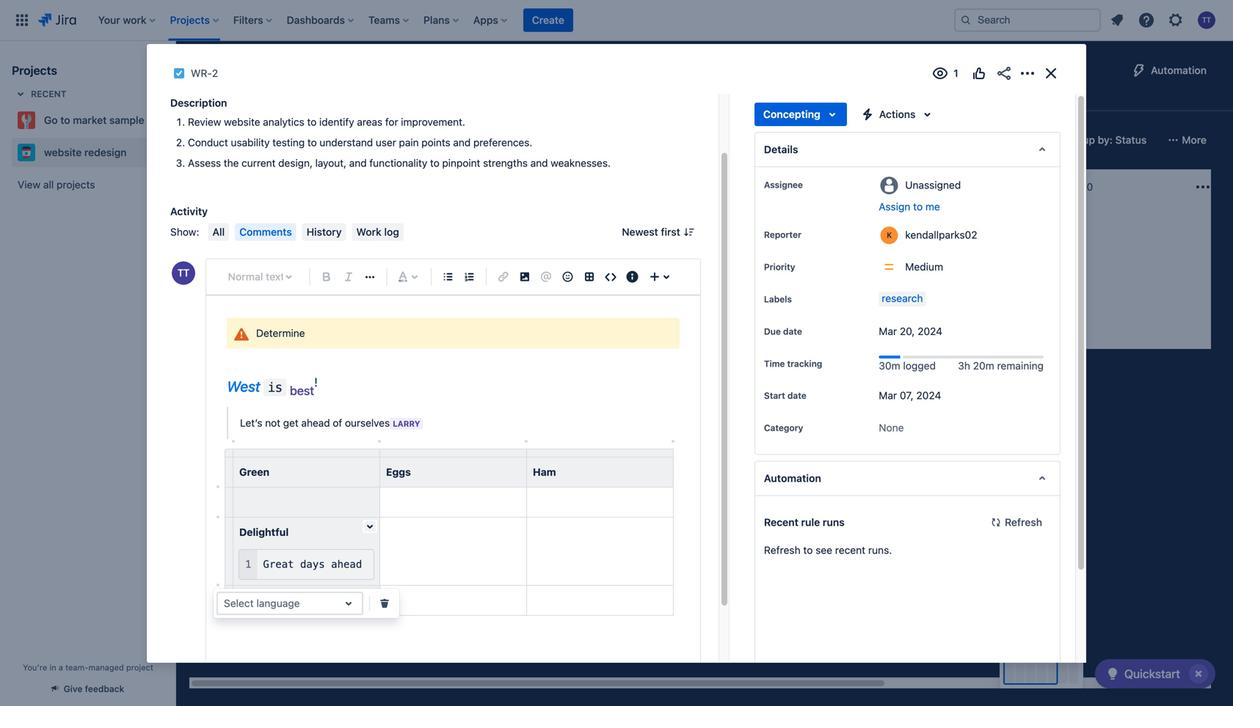 Task type: describe. For each thing, give the bounding box(es) containing it.
areas
[[357, 116, 382, 128]]

0 horizontal spatial and
[[349, 157, 367, 169]]

to left "identify"
[[307, 116, 317, 128]]

actions button
[[853, 103, 942, 126]]

history button
[[302, 223, 346, 241]]

1 horizontal spatial wr-2 link
[[639, 287, 663, 300]]

assign to me button
[[879, 200, 1045, 214]]

west dialog
[[147, 23, 1086, 707]]

automation button
[[1124, 59, 1215, 82]]

create button for define goals
[[198, 278, 389, 302]]

reports link
[[748, 85, 792, 112]]

website redesign link
[[12, 138, 159, 167]]

ham
[[533, 467, 556, 479]]

kendallparks02
[[905, 229, 977, 241]]

primary element
[[9, 0, 942, 41]]

date for due date
[[783, 327, 802, 337]]

ourselves
[[345, 417, 390, 429]]

give feedback
[[64, 684, 124, 695]]

newest first
[[622, 226, 680, 238]]

let's
[[240, 417, 262, 429]]

assign to me
[[879, 201, 940, 213]]

design,
[[278, 157, 313, 169]]

wr- for the wr-2 link to the right
[[639, 288, 658, 299]]

remaining
[[997, 360, 1044, 372]]

go
[[44, 114, 58, 126]]

define
[[207, 220, 237, 232]]

in
[[49, 664, 56, 673]]

20,
[[900, 326, 915, 338]]

start date
[[764, 391, 806, 401]]

give
[[64, 684, 82, 695]]

concepting
[[763, 108, 820, 120]]

task image
[[414, 250, 426, 261]]

layout,
[[315, 157, 346, 169]]

task image for wr-2
[[621, 288, 633, 299]]

first
[[661, 226, 680, 238]]

create button for prototyping
[[819, 323, 1010, 346]]

details element
[[754, 132, 1061, 167]]

bullet list ⌘⇧8 image
[[439, 268, 457, 286]]

summary link
[[194, 85, 246, 112]]

west is best !
[[227, 375, 318, 398]]

projects
[[57, 179, 95, 191]]

wr-1
[[225, 250, 248, 261]]

table image
[[580, 268, 598, 286]]

create banner
[[0, 0, 1233, 41]]

tab list containing summary
[[185, 85, 980, 112]]

0 vertical spatial wr-2 link
[[191, 65, 218, 82]]

automation inside west dialog
[[764, 473, 821, 485]]

user
[[376, 137, 396, 149]]

remove image
[[376, 595, 393, 613]]

add people image
[[377, 131, 395, 149]]

actions image
[[1019, 65, 1036, 82]]

weaknesses.
[[551, 157, 611, 169]]

newest
[[622, 226, 658, 238]]

2 inside west dialog
[[212, 67, 218, 79]]

1 inside 'wr-1' link
[[244, 250, 248, 261]]

for
[[385, 116, 398, 128]]

to inside go to market sample 'link'
[[60, 114, 70, 126]]

medium image
[[779, 288, 791, 299]]

0 horizontal spatial task image
[[173, 68, 185, 79]]

panel warning image
[[233, 326, 250, 344]]

logged
[[903, 360, 936, 372]]

more information about this user image
[[880, 227, 898, 244]]

mar inside due date: 20 march 2024 element
[[649, 270, 668, 279]]

Select language text field
[[224, 598, 227, 610]]

let's not get ahead of ourselves larry
[[240, 417, 420, 429]]

me
[[926, 201, 940, 213]]

go to market sample
[[44, 114, 144, 126]]

create button for analyze current website
[[612, 316, 803, 340]]

numbered list ⌘⇧7 image
[[461, 268, 478, 286]]

a
[[59, 664, 63, 673]]

to right testing
[[307, 137, 317, 149]]

summary
[[197, 92, 243, 104]]

concepting button
[[754, 103, 847, 126]]

usability
[[231, 137, 270, 149]]

understand
[[320, 137, 373, 149]]

menu bar inside west dialog
[[205, 223, 407, 241]]

code snippet image
[[602, 268, 619, 286]]

sample
[[109, 114, 144, 126]]

due date: 20 march 2024 image
[[624, 269, 636, 280]]

research link
[[879, 292, 926, 307]]

great
[[263, 559, 294, 571]]

copy link to issue image
[[215, 67, 227, 79]]

is
[[267, 381, 283, 395]]

show subtasks image
[[864, 288, 882, 305]]

work log
[[356, 226, 399, 238]]

improvement.
[[401, 116, 465, 128]]

functionality
[[369, 157, 427, 169]]

mar 07, 2024
[[879, 390, 941, 402]]

analytics
[[263, 116, 304, 128]]

current
[[661, 220, 697, 232]]

review website analytics to identify areas for improvement.
[[188, 116, 465, 128]]

automation element
[[754, 461, 1061, 496]]

view all projects
[[18, 179, 95, 191]]

high image
[[366, 250, 377, 261]]

give feedback button
[[43, 677, 133, 701]]

info panel image
[[623, 268, 641, 286]]

0 horizontal spatial website
[[44, 146, 82, 159]]

analyze current website
[[621, 220, 738, 232]]

market
[[73, 114, 107, 126]]

due
[[764, 327, 781, 337]]

details
[[764, 143, 798, 156]]

add image, video, or file image
[[516, 268, 534, 286]]

assignee
[[764, 180, 803, 190]]

work
[[356, 226, 382, 238]]

0
[[1087, 181, 1093, 193]]

days
[[300, 559, 325, 571]]

preferences.
[[473, 137, 532, 149]]

activity
[[170, 205, 208, 218]]

reporter
[[764, 230, 801, 240]]

wr-6 link
[[432, 249, 456, 262]]

wr-6
[[432, 250, 456, 261]]

mar for mar 07, 2024
[[879, 390, 897, 402]]

create button inside primary element
[[523, 8, 573, 32]]

1 horizontal spatial wr-2
[[639, 288, 663, 299]]

newest first button
[[613, 223, 701, 241]]



Task type: locate. For each thing, give the bounding box(es) containing it.
2024
[[918, 326, 943, 338], [916, 390, 941, 402]]

you're
[[23, 664, 47, 673]]

actions
[[879, 108, 916, 120]]

menu bar containing all
[[205, 223, 407, 241]]

view
[[18, 179, 40, 191]]

website inside west dialog
[[224, 116, 260, 128]]

dismiss quickstart image
[[1187, 663, 1210, 686]]

due date: 20 march 2024 element
[[624, 269, 668, 280]]

emoji image
[[559, 268, 577, 286]]

none
[[879, 422, 904, 434]]

1 vertical spatial 2
[[658, 288, 663, 299]]

automation down category
[[764, 473, 821, 485]]

automation image
[[1130, 62, 1148, 79]]

and
[[453, 137, 471, 149], [349, 157, 367, 169], [530, 157, 548, 169]]

Search board text field
[[195, 130, 307, 150]]

to right go
[[60, 114, 70, 126]]

create inside primary element
[[532, 14, 564, 26]]

wr-2 inside west dialog
[[191, 67, 218, 79]]

mar
[[649, 270, 668, 279], [879, 326, 897, 338], [879, 390, 897, 402]]

wr- for 'wr-1' link
[[225, 250, 244, 261]]

2024 right 20,
[[918, 326, 943, 338]]

wr- inside west dialog
[[191, 67, 212, 79]]

automation right automation image
[[1151, 64, 1207, 76]]

wr- left copy link to issue icon
[[191, 67, 212, 79]]

07,
[[900, 390, 914, 402]]

mar right 20 in the right top of the page
[[649, 270, 668, 279]]

0 horizontal spatial wr-2
[[191, 67, 218, 79]]

0 vertical spatial 1
[[875, 181, 880, 193]]

and right strengths
[[530, 157, 548, 169]]

3h
[[958, 360, 970, 372]]

tab list
[[185, 85, 980, 112]]

issues
[[702, 92, 733, 104]]

mar 20, 2024
[[879, 326, 943, 338]]

1 horizontal spatial task image
[[207, 250, 219, 261]]

recent
[[31, 89, 67, 99]]

pain
[[399, 137, 419, 149]]

due date: 20 march 2024 image
[[624, 269, 636, 280]]

task image up description
[[173, 68, 185, 79]]

comments
[[239, 226, 292, 238]]

2 vertical spatial task image
[[621, 288, 633, 299]]

1 vertical spatial mar
[[879, 326, 897, 338]]

1 horizontal spatial and
[[453, 137, 471, 149]]

medium
[[905, 261, 943, 273]]

current
[[242, 157, 276, 169]]

2 vertical spatial mar
[[879, 390, 897, 402]]

2024 for mar 07, 2024
[[916, 390, 941, 402]]

date right due
[[783, 327, 802, 337]]

1 down goals
[[244, 250, 248, 261]]

history
[[307, 226, 342, 238]]

wr-2 up summary
[[191, 67, 218, 79]]

Search field
[[954, 8, 1101, 32]]

search image
[[960, 14, 972, 26]]

to left me
[[913, 201, 923, 213]]

and up the pinpoint
[[453, 137, 471, 149]]

vote options: no one has voted for this issue yet. image
[[970, 65, 988, 82]]

medium image
[[573, 250, 584, 261]]

Comment - Main content area, start typing to enter text. text field
[[219, 318, 681, 646]]

jira image
[[38, 11, 76, 29], [38, 11, 76, 29]]

menu bar
[[205, 223, 407, 241]]

assess
[[188, 157, 221, 169]]

1 vertical spatial ahead
[[331, 559, 362, 571]]

1 up assign
[[875, 181, 880, 193]]

date right start
[[787, 391, 806, 401]]

website
[[224, 116, 260, 128], [44, 146, 82, 159]]

task image
[[173, 68, 185, 79], [207, 250, 219, 261], [621, 288, 633, 299]]

not
[[265, 417, 280, 429]]

tracking
[[787, 359, 822, 369]]

team-
[[65, 664, 88, 673]]

mar for mar 20, 2024
[[879, 326, 897, 338]]

20m
[[973, 360, 994, 372]]

1 vertical spatial task image
[[207, 250, 219, 261]]

website redesign
[[44, 146, 127, 159]]

conduct usability testing to understand user pain points and preferences.
[[188, 137, 532, 149]]

0 vertical spatial ahead
[[301, 417, 330, 429]]

task image left 'wr-1' link
[[207, 250, 219, 261]]

20 mar
[[636, 270, 668, 279]]

2 up summary
[[212, 67, 218, 79]]

projects
[[12, 63, 57, 77]]

0 vertical spatial automation
[[1151, 64, 1207, 76]]

create button for testing
[[1026, 211, 1217, 234]]

1 vertical spatial website
[[44, 146, 82, 159]]

quickstart
[[1124, 668, 1180, 682]]

0 vertical spatial date
[[783, 327, 802, 337]]

start
[[764, 391, 785, 401]]

0 horizontal spatial 2
[[212, 67, 218, 79]]

close image
[[1042, 65, 1060, 82]]

1 horizontal spatial website
[[224, 116, 260, 128]]

mar left 07,
[[879, 390, 897, 402]]

1 vertical spatial date
[[787, 391, 806, 401]]

testing
[[1044, 182, 1081, 192]]

review
[[188, 116, 221, 128]]

eggs
[[386, 467, 411, 479]]

description
[[170, 97, 227, 109]]

conduct
[[188, 137, 228, 149]]

wr- for wr-6 link
[[432, 250, 451, 261]]

task image down "info panel" icon
[[621, 288, 633, 299]]

wr- inside wr-6 link
[[432, 250, 451, 261]]

wr-
[[191, 67, 212, 79], [225, 250, 244, 261], [432, 250, 451, 261], [639, 288, 658, 299]]

category
[[764, 423, 803, 433]]

wr-2 link down "20 mar"
[[639, 287, 663, 300]]

unassigned
[[905, 179, 961, 191]]

automation inside button
[[1151, 64, 1207, 76]]

mar left 20,
[[879, 326, 897, 338]]

2024 right 07,
[[916, 390, 941, 402]]

wr- down all button
[[225, 250, 244, 261]]

wr- right task image
[[432, 250, 451, 261]]

green
[[239, 467, 269, 479]]

0 horizontal spatial automation
[[764, 473, 821, 485]]

1 horizontal spatial 2
[[658, 288, 663, 299]]

wr-2 link
[[191, 65, 218, 82], [639, 287, 663, 300]]

goals
[[239, 220, 265, 232]]

2 horizontal spatial and
[[530, 157, 548, 169]]

wr- for the top the wr-2 link
[[191, 67, 212, 79]]

testing
[[272, 137, 305, 149]]

1 horizontal spatial ahead
[[331, 559, 362, 571]]

issues link
[[700, 85, 736, 112]]

collapse recent projects image
[[12, 85, 29, 103]]

date for start date
[[787, 391, 806, 401]]

2024 for mar 20, 2024
[[918, 326, 943, 338]]

website up search board text field
[[224, 116, 260, 128]]

work log button
[[352, 223, 404, 241]]

pinpoint
[[442, 157, 480, 169]]

1 horizontal spatial automation
[[1151, 64, 1207, 76]]

2 down "20 mar"
[[658, 288, 663, 299]]

wr- inside 'wr-1' link
[[225, 250, 244, 261]]

to down points
[[430, 157, 439, 169]]

open image
[[340, 595, 357, 613]]

1 vertical spatial wr-2 link
[[639, 287, 663, 300]]

research
[[882, 292, 923, 305]]

!
[[314, 375, 318, 390]]

0 vertical spatial 2024
[[918, 326, 943, 338]]

identify
[[319, 116, 354, 128]]

testing 0
[[1044, 181, 1093, 193]]

0 horizontal spatial ahead
[[301, 417, 330, 429]]

ahead right 'days'
[[331, 559, 362, 571]]

you're in a team-managed project
[[23, 664, 153, 673]]

0 vertical spatial task image
[[173, 68, 185, 79]]

1 vertical spatial automation
[[764, 473, 821, 485]]

determine
[[256, 327, 305, 339]]

0 vertical spatial 2
[[212, 67, 218, 79]]

assess the current design, layout, and functionality to pinpoint strengths and weaknesses.
[[188, 157, 611, 169]]

show:
[[170, 226, 199, 238]]

ahead
[[301, 417, 330, 429], [331, 559, 362, 571]]

more formatting image
[[361, 268, 379, 286]]

to inside the assign to me button
[[913, 201, 923, 213]]

1 horizontal spatial 1
[[875, 181, 880, 193]]

all
[[212, 226, 225, 238]]

check image
[[1104, 666, 1121, 683]]

select
[[224, 598, 254, 610]]

0 vertical spatial mar
[[649, 270, 668, 279]]

30m
[[879, 360, 900, 372]]

ahead left of at the left of the page
[[301, 417, 330, 429]]

wr- down due date: 20 march 2024 element
[[639, 288, 658, 299]]

wr-2 link up summary
[[191, 65, 218, 82]]

define goals
[[207, 220, 265, 232]]

strengths
[[483, 157, 528, 169]]

time
[[764, 359, 785, 369]]

prototyping
[[828, 220, 883, 232]]

0 horizontal spatial wr-2 link
[[191, 65, 218, 82]]

0 horizontal spatial 1
[[244, 250, 248, 261]]

website up view all projects in the top left of the page
[[44, 146, 82, 159]]

points
[[421, 137, 450, 149]]

0 vertical spatial wr-2
[[191, 67, 218, 79]]

analyze
[[621, 220, 658, 232]]

time tracking
[[764, 359, 822, 369]]

and down conduct usability testing to understand user pain points and preferences.
[[349, 157, 367, 169]]

0 vertical spatial website
[[224, 116, 260, 128]]

3h 20m remaining
[[958, 360, 1044, 372]]

wr-2 down "20 mar"
[[639, 288, 663, 299]]

2 horizontal spatial task image
[[621, 288, 633, 299]]

1 vertical spatial wr-2
[[639, 288, 663, 299]]

view all projects link
[[12, 172, 164, 198]]

1 vertical spatial 2024
[[916, 390, 941, 402]]

automation
[[1151, 64, 1207, 76], [764, 473, 821, 485]]

1 vertical spatial 1
[[244, 250, 248, 261]]

task image for wr-1
[[207, 250, 219, 261]]

priority
[[764, 262, 795, 272]]



Task type: vqa. For each thing, say whether or not it's contained in the screenshot.
"Green"
yes



